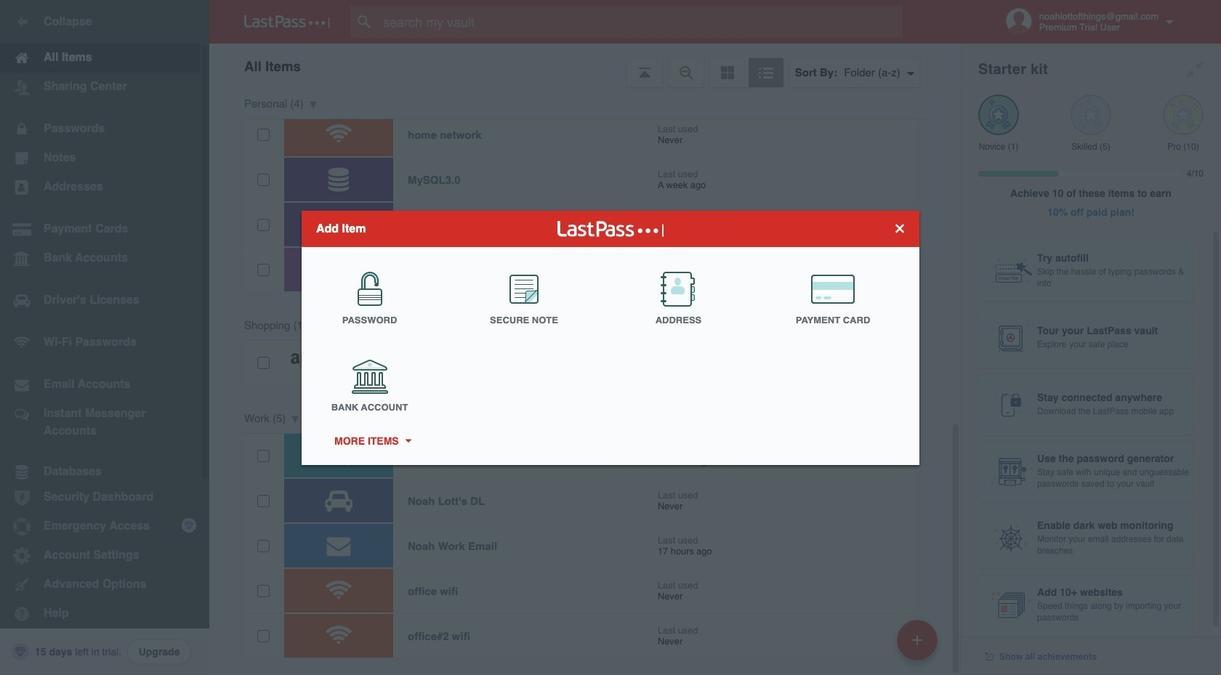 Task type: describe. For each thing, give the bounding box(es) containing it.
Search search field
[[350, 6, 931, 38]]

lastpass image
[[244, 15, 330, 28]]

main navigation navigation
[[0, 0, 209, 676]]

vault options navigation
[[209, 44, 961, 87]]

new item image
[[913, 635, 923, 645]]

new item navigation
[[892, 616, 947, 676]]



Task type: locate. For each thing, give the bounding box(es) containing it.
search my vault text field
[[350, 6, 931, 38]]

dialog
[[302, 211, 920, 465]]

caret right image
[[403, 439, 413, 443]]



Task type: vqa. For each thing, say whether or not it's contained in the screenshot.
caret right Image
yes



